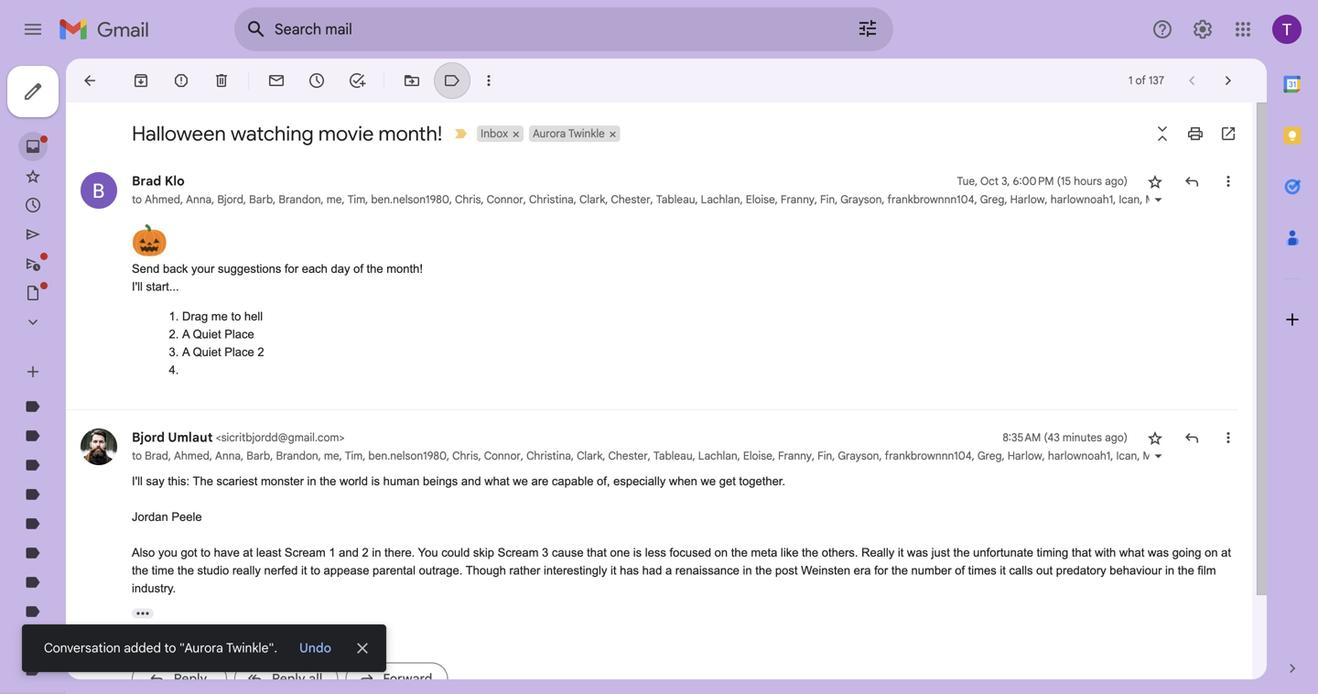 Task type: locate. For each thing, give the bounding box(es) containing it.
alert containing conversation added to "aurora twinkle".
[[22, 42, 1289, 672]]

to left appease
[[311, 564, 320, 577]]

and up appease
[[339, 546, 359, 560]]

1 ago) from the top
[[1105, 174, 1128, 188]]

2 inside send back your suggestions for each day of the month! i'll start... drag me to hell a quiet place a quiet place 2
[[258, 345, 264, 359]]

1
[[1129, 74, 1133, 87], [329, 546, 336, 560]]

2 down hell
[[258, 345, 264, 359]]

1 vertical spatial brandon
[[276, 449, 318, 463]]

reply down "aurora
[[174, 671, 207, 687]]

post
[[776, 564, 798, 577]]

1 vertical spatial connor
[[484, 449, 521, 463]]

clark for bjord
[[580, 193, 606, 207]]

franny
[[781, 193, 815, 207], [778, 449, 812, 463]]

fin for to brad , ahmed , anna , barb , brandon , me , tim , ben.nelson1980 , chris , connor , christina , clark , chester , tableau , lachlan , eloise , franny , fin , grayson , frankbrownnn104 , greg , harlow , harlownoah1 , ican , michael's
[[818, 449, 833, 463]]

0 horizontal spatial 1
[[329, 546, 336, 560]]

1 inside also you got to have at least scream 1 and 2 in there. you could skip scream 3 cause that one is less focused on the meta like the others. really it was just the unfortunate timing that with what was going on at the time the studio really nerfed it to appease parental outrage. though rather interestingly it has had a renaissance in the post weinsten era for the number of times it calls out predatory behaviour in the film industry.
[[329, 546, 336, 560]]

search mail image
[[240, 13, 273, 46]]

1 horizontal spatial on
[[1205, 546, 1219, 560]]

None search field
[[234, 7, 894, 51]]

brad up say on the left of the page
[[145, 449, 168, 463]]

0 horizontal spatial we
[[513, 474, 528, 488]]

1 horizontal spatial 1
[[1129, 74, 1133, 87]]

ago) right hours
[[1105, 174, 1128, 188]]

out
[[1037, 564, 1053, 577]]

connor
[[487, 193, 524, 207], [484, 449, 521, 463]]

2 inside also you got to have at least scream 1 and 2 in there. you could skip scream 3 cause that one is less focused on the meta like the others. really it was just the unfortunate timing that with what was going on at the time the studio really nerfed it to appease parental outrage. though rather interestingly it has had a renaissance in the post weinsten era for the number of times it calls out predatory behaviour in the film industry.
[[362, 546, 369, 560]]

cause
[[552, 546, 584, 560]]

brandon
[[279, 193, 321, 207], [276, 449, 318, 463]]

0 vertical spatial harlownoah1
[[1051, 193, 1114, 207]]

for down really
[[875, 564, 889, 577]]

8:35 am (43 minutes ago)
[[1003, 431, 1128, 445]]

others.
[[822, 546, 859, 560]]

1 vertical spatial is
[[634, 546, 642, 560]]

tim for bjord
[[348, 193, 366, 207]]

snooze image
[[308, 71, 326, 90]]

1 horizontal spatial anna
[[215, 449, 241, 463]]

to ahmed , anna , bjord , barb , brandon , me , tim , ben.nelson1980 , chris , connor , christina , clark , chester , tableau , lachlan , eloise , franny , fin , grayson , frankbrownnn104 , greg , harlow , harlownoah1 , ican , michael's
[[132, 193, 1193, 207]]

tim down movie
[[348, 193, 366, 207]]

a
[[182, 327, 190, 341], [182, 345, 190, 359]]

1 vertical spatial for
[[875, 564, 889, 577]]

scream
[[285, 546, 326, 560], [498, 546, 539, 560]]

1 vertical spatial harlownoah1
[[1048, 449, 1111, 463]]

brad klo
[[132, 173, 185, 189]]

0 horizontal spatial of
[[354, 262, 364, 276]]

2 horizontal spatial in
[[1166, 564, 1175, 577]]

was left the going
[[1148, 546, 1170, 560]]

1 on from the left
[[715, 546, 728, 560]]

in down the going
[[1166, 564, 1175, 577]]

you got
[[158, 546, 197, 560]]

0 vertical spatial place
[[225, 327, 254, 341]]

grayson
[[841, 193, 882, 207], [838, 449, 880, 463]]

1 vertical spatial grayson
[[838, 449, 880, 463]]

0 vertical spatial greg
[[981, 193, 1005, 207]]

film
[[1198, 564, 1217, 577]]

1 vertical spatial not starred checkbox
[[1147, 429, 1165, 447]]

chris down inbox button
[[455, 193, 481, 207]]

world
[[340, 474, 368, 488]]

0 vertical spatial connor
[[487, 193, 524, 207]]

frankbrownnn104 for to brad , ahmed , anna , barb , brandon , me , tim , ben.nelson1980 , chris , connor , christina , clark , chester , tableau , lachlan , eloise , franny , fin , grayson , frankbrownnn104 , greg , harlow , harlownoah1 , ican , michael's
[[885, 449, 972, 463]]

2 we from the left
[[701, 474, 716, 488]]

era
[[854, 564, 871, 577]]

1 horizontal spatial scream
[[498, 546, 539, 560]]

0 vertical spatial christina
[[529, 193, 574, 207]]

anna down halloween
[[186, 193, 212, 207]]

tim for anna
[[345, 449, 363, 463]]

add to tasks image
[[348, 71, 366, 90]]

1 horizontal spatial is
[[634, 546, 642, 560]]

say
[[146, 474, 165, 488]]

in right monster
[[307, 474, 317, 488]]

2 not starred checkbox from the top
[[1147, 429, 1165, 447]]

have
[[214, 546, 240, 560]]

main menu image
[[22, 18, 44, 40]]

tab list
[[1267, 59, 1319, 628]]

1 horizontal spatial at
[[1222, 546, 1232, 560]]

2 vertical spatial of
[[955, 564, 965, 577]]

at
[[243, 546, 253, 560], [1222, 546, 1232, 560]]

list
[[66, 154, 1319, 694]]

connor for anna
[[484, 449, 521, 463]]

chester for bjord
[[611, 193, 651, 207]]

1 vertical spatial month!
[[387, 262, 423, 276]]

0 vertical spatial franny
[[781, 193, 815, 207]]

of
[[1136, 74, 1146, 87], [354, 262, 364, 276], [955, 564, 965, 577]]

bjord up suggestions
[[217, 193, 244, 207]]

tableau
[[656, 193, 696, 207], [654, 449, 693, 463]]

barb for anna
[[247, 449, 270, 463]]

grayson for to ahmed , anna , bjord , barb , brandon , me , tim , ben.nelson1980 , chris , connor , christina , clark , chester , tableau , lachlan , eloise , franny , fin , grayson , frankbrownnn104 , greg , harlow , harlownoah1 , ican , michael's
[[841, 193, 882, 207]]

0 vertical spatial in
[[307, 474, 317, 488]]

each
[[302, 262, 328, 276]]

of left 137
[[1136, 74, 1146, 87]]

137
[[1149, 74, 1165, 87]]

for left each
[[285, 262, 299, 276]]

0 horizontal spatial 2
[[258, 345, 264, 359]]

what left are
[[485, 474, 510, 488]]

1 vertical spatial anna
[[215, 449, 241, 463]]

Not starred checkbox
[[1147, 172, 1165, 190], [1147, 429, 1165, 447]]

barb down watching
[[249, 193, 273, 207]]

1 vertical spatial eloise
[[744, 449, 773, 463]]

added
[[124, 640, 161, 656]]

2 ago) from the top
[[1105, 431, 1128, 445]]

0 vertical spatial 2
[[258, 345, 264, 359]]

on
[[715, 546, 728, 560], [1205, 546, 1219, 560]]

0 vertical spatial of
[[1136, 74, 1146, 87]]

oct
[[981, 174, 999, 188]]

with
[[1095, 546, 1117, 560]]

me down movie
[[327, 193, 342, 207]]

1 horizontal spatial bjord
[[217, 193, 244, 207]]

not starred checkbox right hours
[[1147, 172, 1165, 190]]

what inside also you got to have at least scream 1 and 2 in there. you could skip scream 3 cause that one is less focused on the meta like the others. really it was just the unfortunate timing that with what was going on at the time the studio really nerfed it to appease parental outrage. though rather interestingly it has had a renaissance in the post weinsten era for the number of times it calls out predatory behaviour in the film industry.
[[1120, 546, 1145, 560]]

also
[[132, 546, 155, 560]]

is right one
[[634, 546, 642, 560]]

3
[[542, 546, 549, 560]]

watching
[[231, 121, 314, 147]]

me right drag
[[211, 310, 228, 323]]

0 vertical spatial me
[[327, 193, 342, 207]]

(43
[[1044, 431, 1060, 445]]

for inside send back your suggestions for each day of the month! i'll start... drag me to hell a quiet place a quiet place 2
[[285, 262, 299, 276]]

ahmed
[[145, 193, 180, 207], [174, 449, 210, 463]]

1 we from the left
[[513, 474, 528, 488]]

1 vertical spatial chris
[[453, 449, 479, 463]]

frankbrownnn104 for to ahmed , anna , bjord , barb , brandon , me , tim , ben.nelson1980 , chris , connor , christina , clark , chester , tableau , lachlan , eloise , franny , fin , grayson , frankbrownnn104 , greg , harlow , harlownoah1 , ican , michael's
[[888, 193, 975, 207]]

older image
[[1220, 71, 1238, 90]]

fin for to ahmed , anna , bjord , barb , brandon , me , tim , ben.nelson1980 , chris , connor , christina , clark , chester , tableau , lachlan , eloise , franny , fin , grayson , frankbrownnn104 , greg , harlow , harlownoah1 , ican , michael's
[[821, 193, 835, 207]]

0 horizontal spatial anna
[[186, 193, 212, 207]]

weinsten
[[801, 564, 851, 577]]

1 vertical spatial and
[[339, 546, 359, 560]]

in left there.
[[372, 546, 381, 560]]

ago)
[[1105, 174, 1128, 188], [1105, 431, 1128, 445]]

brad left klo
[[132, 173, 161, 189]]

ben.nelson1980
[[371, 193, 450, 207], [369, 449, 447, 463]]

of inside also you got to have at least scream 1 and 2 in there. you could skip scream 3 cause that one is less focused on the meta like the others. really it was just the unfortunate timing that with what was going on at the time the studio really nerfed it to appease parental outrage. though rather interestingly it has had a renaissance in the post weinsten era for the number of times it calls out predatory behaviour in the film industry.
[[955, 564, 965, 577]]

hours
[[1074, 174, 1103, 188]]

could
[[442, 546, 470, 560]]

and
[[461, 474, 481, 488], [339, 546, 359, 560]]

reply
[[174, 671, 207, 687], [272, 671, 306, 687]]

0 horizontal spatial at
[[243, 546, 253, 560]]

1 vertical spatial chester
[[609, 449, 648, 463]]

chris
[[455, 193, 481, 207], [453, 449, 479, 463]]

we left are
[[513, 474, 528, 488]]

christina for anna
[[527, 449, 571, 463]]

ago) inside 8:35 am (43 minutes ago) cell
[[1105, 431, 1128, 445]]

barb for bjord
[[249, 193, 273, 207]]

1 vertical spatial of
[[354, 262, 364, 276]]

clark up the of,
[[577, 449, 603, 463]]

0 vertical spatial harlow
[[1011, 193, 1045, 207]]

me for bjord
[[327, 193, 342, 207]]

it right really
[[898, 546, 904, 560]]

the down the also
[[132, 564, 148, 577]]

industry.
[[132, 582, 176, 595]]

on up renaissance in
[[715, 546, 728, 560]]

what up "behaviour"
[[1120, 546, 1145, 560]]

harlownoah1 for to ahmed , anna , bjord , barb , brandon , me , tim , ben.nelson1980 , chris , connor , christina , clark , chester , tableau , lachlan , eloise , franny , fin , grayson , frankbrownnn104 , greg , harlow , harlownoah1 , ican , michael's
[[1051, 193, 1114, 207]]

ahmed down umlaut
[[174, 449, 210, 463]]

and right beings
[[461, 474, 481, 488]]

0 vertical spatial a
[[182, 327, 190, 341]]

is right world
[[371, 474, 380, 488]]

1 left 137
[[1129, 74, 1133, 87]]

month! down the move to icon
[[379, 121, 443, 147]]

the down you got
[[178, 564, 194, 577]]

to brad , ahmed , anna , barb , brandon , me , tim , ben.nelson1980 , chris , connor , christina , clark , chester , tableau , lachlan , eloise , franny , fin , grayson , frankbrownnn104 , greg , harlow , harlownoah1 , ican , michael's
[[132, 449, 1190, 463]]

ago) right minutes
[[1105, 431, 1128, 445]]

connor up i'll say this: the scariest monster in the world is human beings and what we are capable of, especially when we get together.
[[484, 449, 521, 463]]

we left the get
[[701, 474, 716, 488]]

conversation
[[44, 640, 121, 656]]

michael's
[[1146, 193, 1193, 207], [1143, 449, 1190, 463]]

i'll down the send
[[132, 280, 143, 294]]

2 horizontal spatial of
[[1136, 74, 1146, 87]]

2 a from the top
[[182, 345, 190, 359]]

chris for anna
[[453, 449, 479, 463]]

to
[[132, 193, 142, 207], [231, 310, 241, 323], [132, 449, 142, 463], [201, 546, 211, 560], [311, 564, 320, 577], [164, 640, 176, 656]]

0 vertical spatial barb
[[249, 193, 273, 207]]

at right the going
[[1222, 546, 1232, 560]]

0 vertical spatial michael's
[[1146, 193, 1193, 207]]

me inside send back your suggestions for each day of the month! i'll start... drag me to hell a quiet place a quiet place 2
[[211, 310, 228, 323]]

🎃 image
[[132, 223, 167, 258]]

to right added
[[164, 640, 176, 656]]

reply for reply
[[174, 671, 207, 687]]

inbox
[[481, 127, 508, 141]]

number
[[912, 564, 952, 577]]

franny for to brad , ahmed , anna , barb , brandon , me , tim , ben.nelson1980 , chris , connor , christina , clark , chester , tableau , lachlan , eloise , franny , fin , grayson , frankbrownnn104 , greg , harlow , harlownoah1 , ican , michael's
[[778, 449, 812, 463]]

1 vertical spatial christina
[[527, 449, 571, 463]]

drag
[[182, 310, 208, 323]]

ican down '8:35 am (43 minutes ago)'
[[1117, 449, 1138, 463]]

at up really
[[243, 546, 253, 560]]

twinkle".
[[226, 640, 277, 656]]

undo
[[299, 640, 332, 656]]

grayson for to brad , ahmed , anna , barb , brandon , me , tim , ben.nelson1980 , chris , connor , christina , clark , chester , tableau , lachlan , eloise , franny , fin , grayson , frankbrownnn104 , greg , harlow , harlownoah1 , ican , michael's
[[838, 449, 880, 463]]

connor down the inbox
[[487, 193, 524, 207]]

brandon down sicritbjordd@gmail.com
[[276, 449, 318, 463]]

christina
[[529, 193, 574, 207], [527, 449, 571, 463]]

anna down <
[[215, 449, 241, 463]]

that up predatory
[[1072, 546, 1092, 560]]

0 horizontal spatial reply
[[174, 671, 207, 687]]

aurora twinkle button
[[529, 125, 607, 142]]

month! right day
[[387, 262, 423, 276]]

the right like
[[802, 546, 819, 560]]

christina up are
[[527, 449, 571, 463]]

1 vertical spatial lachlan
[[699, 449, 738, 463]]

0 vertical spatial brandon
[[279, 193, 321, 207]]

to inside alert
[[164, 640, 176, 656]]

0 horizontal spatial scream
[[285, 546, 326, 560]]

1 vertical spatial franny
[[778, 449, 812, 463]]

1 reply from the left
[[174, 671, 207, 687]]

harlow down 6:00 pm
[[1011, 193, 1045, 207]]

peele
[[172, 510, 202, 524]]

brandon down the halloween watching movie month! at left
[[279, 193, 321, 207]]

for inside also you got to have at least scream 1 and 2 in there. you could skip scream 3 cause that one is less focused on the meta like the others. really it was just the unfortunate timing that with what was going on at the time the studio really nerfed it to appease parental outrage. though rather interestingly it has had a renaissance in the post weinsten era for the number of times it calls out predatory behaviour in the film industry.
[[875, 564, 889, 577]]

0 horizontal spatial for
[[285, 262, 299, 276]]

1 not starred checkbox from the top
[[1147, 172, 1165, 190]]

0 vertical spatial quiet
[[193, 327, 221, 341]]

greg for to ahmed , anna , bjord , barb , brandon , me , tim , ben.nelson1980 , chris , connor , christina , clark , chester , tableau , lachlan , eloise , franny , fin , grayson , frankbrownnn104 , greg , harlow , harlownoah1 , ican , michael's
[[981, 193, 1005, 207]]

more image
[[480, 71, 498, 90]]

1 horizontal spatial in
[[372, 546, 381, 560]]

ahmed down the brad klo
[[145, 193, 180, 207]]

settings image
[[1192, 18, 1214, 40]]

to down the brad klo
[[132, 193, 142, 207]]

1 horizontal spatial was
[[1148, 546, 1170, 560]]

1 vertical spatial ben.nelson1980
[[369, 449, 447, 463]]

1 scream from the left
[[285, 546, 326, 560]]

2 reply from the left
[[272, 671, 306, 687]]

anna
[[186, 193, 212, 207], [215, 449, 241, 463]]

clark
[[580, 193, 606, 207], [577, 449, 603, 463]]

the down meta
[[756, 564, 772, 577]]

0 vertical spatial bjord
[[217, 193, 244, 207]]

reply left all
[[272, 671, 306, 687]]

tableau for bjord
[[656, 193, 696, 207]]

barb down bjord umlaut cell
[[247, 449, 270, 463]]

support image
[[1152, 18, 1174, 40]]

0 horizontal spatial was
[[908, 546, 929, 560]]

was up number
[[908, 546, 929, 560]]

1 vertical spatial a
[[182, 345, 190, 359]]

0 vertical spatial chester
[[611, 193, 651, 207]]

the right day
[[367, 262, 383, 276]]

the down the going
[[1178, 564, 1195, 577]]

ican down the tue, oct 3, 6:00 pm (15 hours ago) cell
[[1119, 193, 1140, 207]]

1 vertical spatial greg
[[978, 449, 1002, 463]]

harlownoah1 down hours
[[1051, 193, 1114, 207]]

the down really
[[892, 564, 908, 577]]

scream up rather
[[498, 546, 539, 560]]

on up film
[[1205, 546, 1219, 560]]

1 horizontal spatial for
[[875, 564, 889, 577]]

0 vertical spatial frankbrownnn104
[[888, 193, 975, 207]]

2 scream from the left
[[498, 546, 539, 560]]

0 vertical spatial ben.nelson1980
[[371, 193, 450, 207]]

0 vertical spatial ago)
[[1105, 174, 1128, 188]]

0 vertical spatial i'll
[[132, 280, 143, 294]]

1 vertical spatial me
[[211, 310, 228, 323]]

2 vertical spatial me
[[324, 449, 339, 463]]

1 quiet from the top
[[193, 327, 221, 341]]

all
[[309, 671, 323, 687]]

1 vertical spatial clark
[[577, 449, 603, 463]]

rather
[[510, 564, 541, 577]]

2
[[258, 345, 264, 359], [362, 546, 369, 560]]

0 vertical spatial not starred checkbox
[[1147, 172, 1165, 190]]

not starred checkbox right minutes
[[1147, 429, 1165, 447]]

2 vertical spatial in
[[1166, 564, 1175, 577]]

hell
[[244, 310, 263, 323]]

like
[[781, 546, 799, 560]]

in
[[307, 474, 317, 488], [372, 546, 381, 560], [1166, 564, 1175, 577]]

0 vertical spatial grayson
[[841, 193, 882, 207]]

clark down 'twinkle'
[[580, 193, 606, 207]]

brandon for bjord
[[279, 193, 321, 207]]

0 vertical spatial lachlan
[[701, 193, 740, 207]]

1 horizontal spatial and
[[461, 474, 481, 488]]

1 horizontal spatial of
[[955, 564, 965, 577]]

1 vertical spatial in
[[372, 546, 381, 560]]

the right just
[[954, 546, 970, 560]]

jordan
[[132, 510, 168, 524]]

christina for bjord
[[529, 193, 574, 207]]

i'll left say on the left of the page
[[132, 474, 143, 488]]

0 vertical spatial eloise
[[746, 193, 775, 207]]

month!
[[379, 121, 443, 147], [387, 262, 423, 276]]

was
[[908, 546, 929, 560], [1148, 546, 1170, 560]]

1 horizontal spatial reply
[[272, 671, 306, 687]]

bjord left umlaut
[[132, 430, 165, 446]]

0 horizontal spatial that
[[587, 546, 607, 560]]

1 vertical spatial 1
[[329, 546, 336, 560]]

navigation
[[0, 59, 220, 694]]

beings
[[423, 474, 458, 488]]

of right day
[[354, 262, 364, 276]]

0 horizontal spatial on
[[715, 546, 728, 560]]

1 vertical spatial quiet
[[193, 345, 221, 359]]

harlownoah1
[[1051, 193, 1114, 207], [1048, 449, 1111, 463]]

a
[[666, 564, 672, 577]]

eloise
[[746, 193, 775, 207], [744, 449, 773, 463]]

2 up appease
[[362, 546, 369, 560]]

0 vertical spatial what
[[485, 474, 510, 488]]

umlaut
[[168, 430, 213, 446]]

christina down aurora
[[529, 193, 574, 207]]

chester
[[611, 193, 651, 207], [609, 449, 648, 463]]

tim up world
[[345, 449, 363, 463]]

1 vertical spatial what
[[1120, 546, 1145, 560]]

to inside send back your suggestions for each day of the month! i'll start... drag me to hell a quiet place a quiet place 2
[[231, 310, 241, 323]]

harlow down 8:35 am
[[1008, 449, 1043, 463]]

ican
[[1119, 193, 1140, 207], [1117, 449, 1138, 463]]

1 vertical spatial bjord
[[132, 430, 165, 446]]

delete image
[[212, 71, 231, 90]]

that left one
[[587, 546, 607, 560]]

alert
[[22, 42, 1289, 672]]

tim
[[348, 193, 366, 207], [345, 449, 363, 463]]

to left hell
[[231, 310, 241, 323]]

1 vertical spatial tableau
[[654, 449, 693, 463]]

1 vertical spatial 2
[[362, 546, 369, 560]]

1 vertical spatial frankbrownnn104
[[885, 449, 972, 463]]

clark for anna
[[577, 449, 603, 463]]

0 vertical spatial anna
[[186, 193, 212, 207]]

harlownoah1 down minutes
[[1048, 449, 1111, 463]]

0 vertical spatial ahmed
[[145, 193, 180, 207]]

1 vertical spatial barb
[[247, 449, 270, 463]]

0 vertical spatial is
[[371, 474, 380, 488]]

suggestions
[[218, 262, 281, 276]]

2 quiet from the top
[[193, 345, 221, 359]]

1 horizontal spatial that
[[1072, 546, 1092, 560]]

1 vertical spatial ican
[[1117, 449, 1138, 463]]

me down >
[[324, 449, 339, 463]]

1 vertical spatial michael's
[[1143, 449, 1190, 463]]

lachlan
[[701, 193, 740, 207], [699, 449, 738, 463]]

0 vertical spatial chris
[[455, 193, 481, 207]]

chris up i'll say this: the scariest monster in the world is human beings and what we are capable of, especially when we get together.
[[453, 449, 479, 463]]

scream up nerfed
[[285, 546, 326, 560]]

of left times
[[955, 564, 965, 577]]

1 i'll from the top
[[132, 280, 143, 294]]

ican for to brad , ahmed , anna , barb , brandon , me , tim , ben.nelson1980 , chris , connor , christina , clark , chester , tableau , lachlan , eloise , franny , fin , grayson , frankbrownnn104 , greg , harlow , harlownoah1 , ican , michael's
[[1117, 449, 1138, 463]]

1 up appease
[[329, 546, 336, 560]]



Task type: describe. For each thing, give the bounding box(es) containing it.
undo link
[[292, 632, 339, 665]]

sicritbjordd@gmail.com
[[221, 431, 339, 445]]

1 that from the left
[[587, 546, 607, 560]]

1 place from the top
[[225, 327, 254, 341]]

studio
[[197, 564, 229, 577]]

get
[[720, 474, 736, 488]]

month! inside send back your suggestions for each day of the month! i'll start... drag me to hell a quiet place a quiet place 2
[[387, 262, 423, 276]]

also you got to have at least scream 1 and 2 in there. you could skip scream 3 cause that one is less focused on the meta like the others. really it was just the unfortunate timing that with what was going on at the time the studio really nerfed it to appease parental outrage. though rather interestingly it has had a renaissance in the post weinsten era for the number of times it calls out predatory behaviour in the film industry.
[[132, 546, 1232, 595]]

tue, oct 3, 6:00 pm (15 hours ago)
[[957, 174, 1128, 188]]

to up jordan
[[132, 449, 142, 463]]

1 of 137
[[1129, 74, 1165, 87]]

halloween watching movie month!
[[132, 121, 443, 147]]

1 vertical spatial ahmed
[[174, 449, 210, 463]]

the left meta
[[731, 546, 748, 560]]

>
[[339, 431, 345, 445]]

there.
[[385, 546, 415, 560]]

parental
[[373, 564, 416, 577]]

tue, oct 3, 6:00 pm (15 hours ago) cell
[[957, 172, 1128, 190]]

0 horizontal spatial what
[[485, 474, 510, 488]]

human
[[383, 474, 420, 488]]

bjord umlaut cell
[[132, 430, 345, 446]]

reply link
[[132, 663, 227, 694]]

to up the studio
[[201, 546, 211, 560]]

archive image
[[132, 71, 150, 90]]

timing
[[1037, 546, 1069, 560]]

skip
[[473, 546, 495, 560]]

mark as unread image
[[267, 71, 286, 90]]

bjord umlaut < sicritbjordd@gmail.com >
[[132, 430, 345, 446]]

tue,
[[957, 174, 978, 188]]

ago) inside the tue, oct 3, 6:00 pm (15 hours ago) cell
[[1105, 174, 1128, 188]]

0 vertical spatial month!
[[379, 121, 443, 147]]

1 was from the left
[[908, 546, 929, 560]]

not starred checkbox for tue, oct 3, 6:00 pm (15 hours ago)
[[1147, 172, 1165, 190]]

meta
[[751, 546, 778, 560]]

harlownoah1 for to brad , ahmed , anna , barb , brandon , me , tim , ben.nelson1980 , chris , connor , christina , clark , chester , tableau , lachlan , eloise , franny , fin , grayson , frankbrownnn104 , greg , harlow , harlownoah1 , ican , michael's
[[1048, 449, 1111, 463]]

2 on from the left
[[1205, 546, 1219, 560]]

2 was from the left
[[1148, 546, 1170, 560]]

it right nerfed
[[301, 564, 307, 577]]

nerfed
[[264, 564, 298, 577]]

back to inbox image
[[81, 71, 99, 90]]

start...
[[146, 280, 179, 294]]

reply all
[[272, 671, 323, 687]]

gmail image
[[59, 11, 158, 48]]

2 that from the left
[[1072, 546, 1092, 560]]

monster
[[261, 474, 304, 488]]

your
[[191, 262, 215, 276]]

0 vertical spatial brad
[[132, 173, 161, 189]]

least
[[256, 546, 281, 560]]

interestingly
[[544, 564, 608, 577]]

calls
[[1010, 564, 1033, 577]]

reply all link
[[234, 663, 338, 694]]

when
[[669, 474, 698, 488]]

eloise for to brad , ahmed , anna , barb , brandon , me , tim , ben.nelson1980 , chris , connor , christina , clark , chester , tableau , lachlan , eloise , franny , fin , grayson , frankbrownnn104 , greg , harlow , harlownoah1 , ican , michael's
[[744, 449, 773, 463]]

inbox button
[[477, 125, 510, 142]]

has
[[620, 564, 639, 577]]

me for anna
[[324, 449, 339, 463]]

twinkle
[[569, 127, 605, 141]]

brandon for anna
[[276, 449, 318, 463]]

are
[[532, 474, 549, 488]]

time
[[152, 564, 174, 577]]

move to image
[[403, 71, 421, 90]]

report spam image
[[172, 71, 190, 90]]

really
[[862, 546, 895, 560]]

reply for reply all
[[272, 671, 306, 687]]

less
[[645, 546, 667, 560]]

2 place from the top
[[225, 345, 254, 359]]

the
[[193, 474, 213, 488]]

movie
[[318, 121, 374, 147]]

not starred checkbox for 8:35 am (43 minutes ago)
[[1147, 429, 1165, 447]]

ben.nelson1980 for bjord
[[371, 193, 450, 207]]

eloise for to ahmed , anna , bjord , barb , brandon , me , tim , ben.nelson1980 , chris , connor , christina , clark , chester , tableau , lachlan , eloise , franny , fin , grayson , frankbrownnn104 , greg , harlow , harlownoah1 , ican , michael's
[[746, 193, 775, 207]]

michael's for to brad , ahmed , anna , barb , brandon , me , tim , ben.nelson1980 , chris , connor , christina , clark , chester , tableau , lachlan , eloise , franny , fin , grayson , frankbrownnn104 , greg , harlow , harlownoah1 , ican , michael's
[[1143, 449, 1190, 463]]

unfortunate
[[974, 546, 1034, 560]]

times
[[969, 564, 997, 577]]

together.
[[739, 474, 786, 488]]

list containing brad klo
[[66, 154, 1319, 694]]

focused
[[670, 546, 712, 560]]

had
[[643, 564, 662, 577]]

this:
[[168, 474, 190, 488]]

it left has
[[611, 564, 617, 577]]

of inside send back your suggestions for each day of the month! i'll start... drag me to hell a quiet place a quiet place 2
[[354, 262, 364, 276]]

harlow for to brad , ahmed , anna , barb , brandon , me , tim , ben.nelson1980 , chris , connor , christina , clark , chester , tableau , lachlan , eloise , franny , fin , grayson , frankbrownnn104 , greg , harlow , harlownoah1 , ican , michael's
[[1008, 449, 1043, 463]]

3,
[[1002, 174, 1011, 188]]

connor for bjord
[[487, 193, 524, 207]]

conversation added to "aurora twinkle".
[[44, 640, 277, 656]]

ican for to ahmed , anna , bjord , barb , brandon , me , tim , ben.nelson1980 , chris , connor , christina , clark , chester , tableau , lachlan , eloise , franny , fin , grayson , frankbrownnn104 , greg , harlow , harlownoah1 , ican , michael's
[[1119, 193, 1140, 207]]

klo
[[165, 173, 185, 189]]

minutes
[[1063, 431, 1103, 445]]

greg for to brad , ahmed , anna , barb , brandon , me , tim , ben.nelson1980 , chris , connor , christina , clark , chester , tableau , lachlan , eloise , franny , fin , grayson , frankbrownnn104 , greg , harlow , harlownoah1 , ican , michael's
[[978, 449, 1002, 463]]

forward link
[[346, 663, 448, 694]]

of,
[[597, 474, 610, 488]]

1 a from the top
[[182, 327, 190, 341]]

the inside send back your suggestions for each day of the month! i'll start... drag me to hell a quiet place a quiet place 2
[[367, 262, 383, 276]]

franny for to ahmed , anna , bjord , barb , brandon , me , tim , ben.nelson1980 , chris , connor , christina , clark , chester , tableau , lachlan , eloise , franny , fin , grayson , frankbrownnn104 , greg , harlow , harlownoah1 , ican , michael's
[[781, 193, 815, 207]]

scariest
[[217, 474, 258, 488]]

back
[[163, 262, 188, 276]]

lachlan for to ahmed , anna , bjord , barb , brandon , me , tim , ben.nelson1980 , chris , connor , christina , clark , chester , tableau , lachlan , eloise , franny , fin , grayson , frankbrownnn104 , greg , harlow , harlownoah1 , ican , michael's
[[701, 193, 740, 207]]

appease
[[324, 564, 369, 577]]

and inside also you got to have at least scream 1 and 2 in there. you could skip scream 3 cause that one is less focused on the meta like the others. really it was just the unfortunate timing that with what was going on at the time the studio really nerfed it to appease parental outrage. though rather interestingly it has had a renaissance in the post weinsten era for the number of times it calls out predatory behaviour in the film industry.
[[339, 546, 359, 560]]

chris for bjord
[[455, 193, 481, 207]]

<
[[216, 431, 221, 445]]

going
[[1173, 546, 1202, 560]]

predatory
[[1057, 564, 1107, 577]]

michael's for to ahmed , anna , bjord , barb , brandon , me , tim , ben.nelson1980 , chris , connor , christina , clark , chester , tableau , lachlan , eloise , franny , fin , grayson , frankbrownnn104 , greg , harlow , harlownoah1 , ican , michael's
[[1146, 193, 1193, 207]]

0 vertical spatial and
[[461, 474, 481, 488]]

tableau for anna
[[654, 449, 693, 463]]

day
[[331, 262, 350, 276]]

8:35 am
[[1003, 431, 1042, 445]]

2 i'll from the top
[[132, 474, 143, 488]]

one
[[610, 546, 630, 560]]

aurora
[[533, 127, 566, 141]]

harlow for to ahmed , anna , bjord , barb , brandon , me , tim , ben.nelson1980 , chris , connor , christina , clark , chester , tableau , lachlan , eloise , franny , fin , grayson , frankbrownnn104 , greg , harlow , harlownoah1 , ican , michael's
[[1011, 193, 1045, 207]]

6:00 pm
[[1013, 174, 1055, 188]]

it down unfortunate
[[1000, 564, 1006, 577]]

is inside also you got to have at least scream 1 and 2 in there. you could skip scream 3 cause that one is less focused on the meta like the others. really it was just the unfortunate timing that with what was going on at the time the studio really nerfed it to appease parental outrage. though rather interestingly it has had a renaissance in the post weinsten era for the number of times it calls out predatory behaviour in the film industry.
[[634, 546, 642, 560]]

advanced search options image
[[850, 10, 887, 47]]

chester for anna
[[609, 449, 648, 463]]

you
[[418, 546, 438, 560]]

"aurora
[[180, 640, 223, 656]]

1 at from the left
[[243, 546, 253, 560]]

though
[[466, 564, 506, 577]]

outrage.
[[419, 564, 463, 577]]

ben.nelson1980 for anna
[[369, 449, 447, 463]]

capable
[[552, 474, 594, 488]]

really
[[232, 564, 261, 577]]

just
[[932, 546, 951, 560]]

behaviour
[[1110, 564, 1163, 577]]

send
[[132, 262, 160, 276]]

Search mail text field
[[275, 20, 806, 38]]

0 vertical spatial 1
[[1129, 74, 1133, 87]]

halloween
[[132, 121, 226, 147]]

i'll inside send back your suggestions for each day of the month! i'll start... drag me to hell a quiet place a quiet place 2
[[132, 280, 143, 294]]

0 horizontal spatial in
[[307, 474, 317, 488]]

jordan peele
[[132, 510, 202, 524]]

lachlan for to brad , ahmed , anna , barb , brandon , me , tim , ben.nelson1980 , chris , connor , christina , clark , chester , tableau , lachlan , eloise , franny , fin , grayson , frankbrownnn104 , greg , harlow , harlownoah1 , ican , michael's
[[699, 449, 738, 463]]

the left world
[[320, 474, 336, 488]]

2 at from the left
[[1222, 546, 1232, 560]]

i'll say this: the scariest monster in the world is human beings and what we are capable of, especially when we get together.
[[132, 474, 786, 488]]

show trimmed content image
[[132, 609, 154, 619]]

forward
[[383, 671, 433, 687]]

especially
[[614, 474, 666, 488]]

1 vertical spatial brad
[[145, 449, 168, 463]]

0 horizontal spatial bjord
[[132, 430, 165, 446]]

8:35 am (43 minutes ago) cell
[[1003, 429, 1128, 447]]

labels image
[[443, 71, 462, 90]]



Task type: vqa. For each thing, say whether or not it's contained in the screenshot.
15 corresponding to Hi Ben, Please arrive early to the party. Thanks, Fin
no



